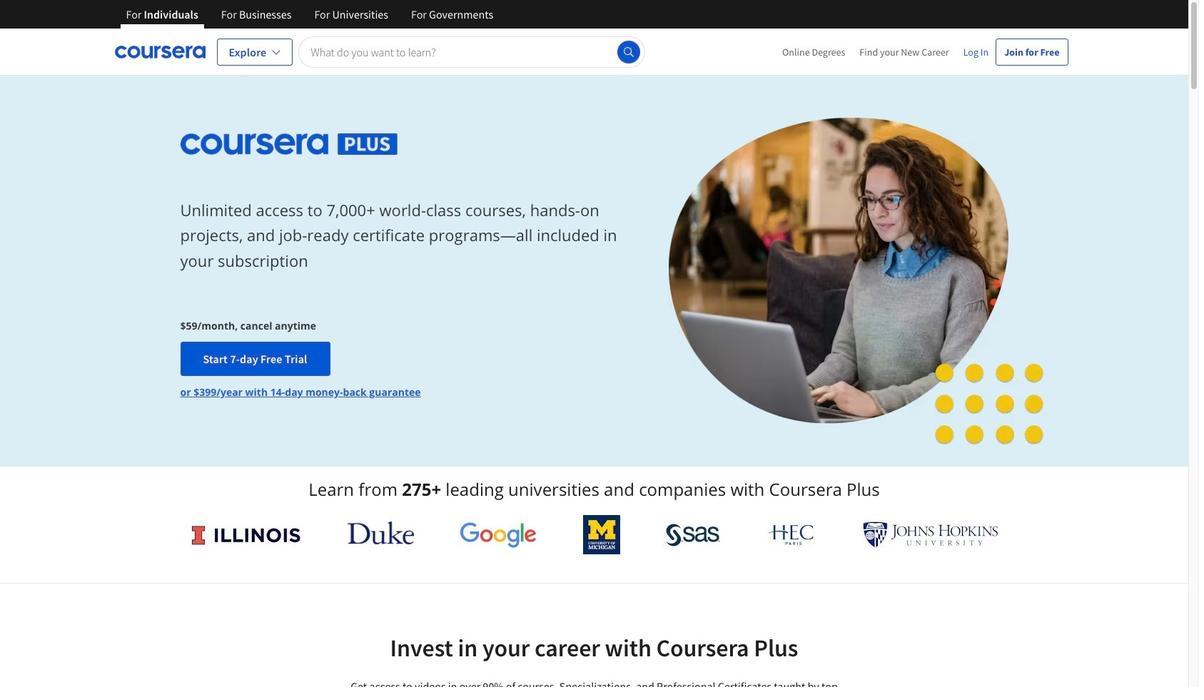 Task type: locate. For each thing, give the bounding box(es) containing it.
None search field
[[299, 36, 645, 67]]

banner navigation
[[115, 0, 505, 39]]

What do you want to learn? text field
[[299, 36, 645, 67]]

hec paris image
[[767, 520, 817, 550]]



Task type: vqa. For each thing, say whether or not it's contained in the screenshot.
University of Michigan image
yes



Task type: describe. For each thing, give the bounding box(es) containing it.
google image
[[460, 522, 537, 548]]

coursera image
[[115, 40, 205, 63]]

sas image
[[666, 524, 721, 547]]

duke university image
[[348, 522, 414, 545]]

johns hopkins university image
[[863, 522, 998, 548]]

university of michigan image
[[583, 515, 620, 555]]

university of illinois at urbana-champaign image
[[190, 524, 302, 547]]

coursera plus image
[[180, 133, 397, 155]]



